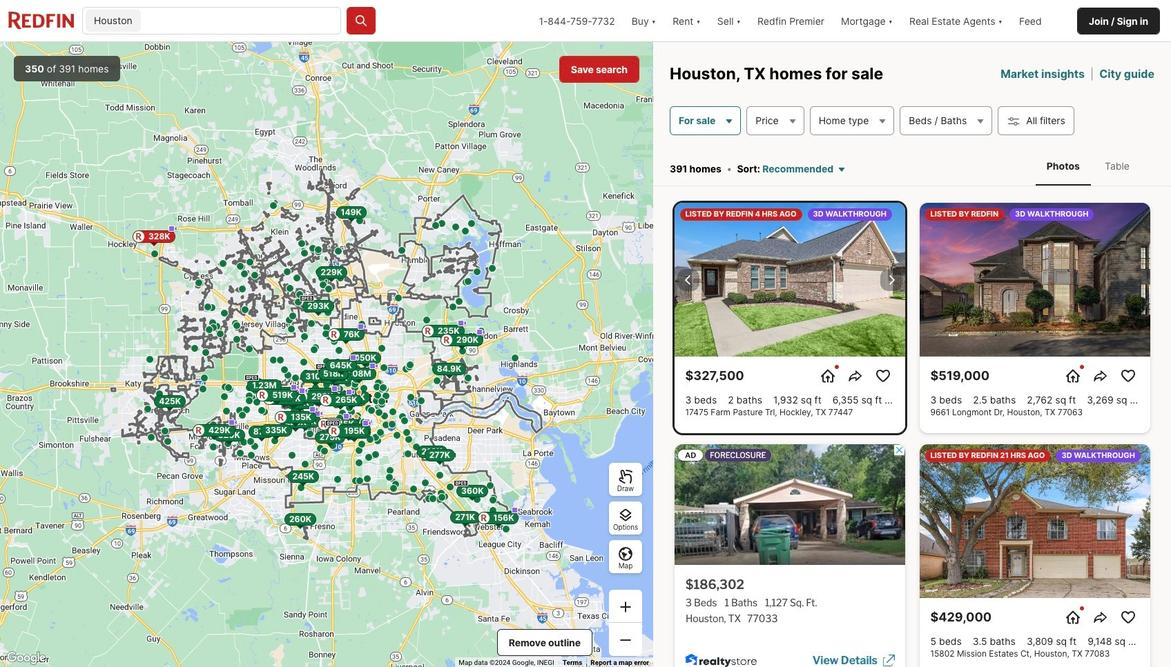 Task type: vqa. For each thing, say whether or not it's contained in the screenshot.
2 Units
no



Task type: describe. For each thing, give the bounding box(es) containing it.
add home to favorites image
[[1120, 368, 1137, 385]]

toggle search results photos view tab
[[1036, 149, 1091, 183]]

submit search image
[[354, 14, 368, 28]]

toggle search results table view tab
[[1094, 149, 1141, 183]]

schedule a tour image for share home image for add home to favorites checkbox
[[1065, 610, 1081, 626]]

share home image for add home to favorites checkbox
[[1092, 610, 1109, 626]]

next image
[[883, 272, 900, 288]]



Task type: locate. For each thing, give the bounding box(es) containing it.
1 horizontal spatial add home to favorites checkbox
[[1117, 365, 1139, 387]]

map region
[[0, 42, 653, 668]]

google image
[[3, 650, 49, 668]]

1 vertical spatial add home to favorites image
[[1120, 610, 1137, 626]]

2 add home to favorites checkbox from the left
[[1117, 365, 1139, 387]]

schedule a tour image for share home icon
[[1065, 368, 1081, 385]]

share home image
[[1092, 368, 1109, 385]]

advertisement image
[[667, 439, 912, 668]]

share home image for 1st add home to favorites option
[[847, 368, 864, 385]]

1 add home to favorites checkbox from the left
[[872, 365, 894, 387]]

Add home to favorites checkbox
[[1117, 607, 1139, 629]]

0 vertical spatial add home to favorites image
[[875, 368, 891, 385]]

add home to favorites image inside checkbox
[[1120, 610, 1137, 626]]

add home to favorites image for add home to favorites checkbox
[[1120, 610, 1137, 626]]

1 vertical spatial share home image
[[1092, 610, 1109, 626]]

0 horizontal spatial add home to favorites image
[[875, 368, 891, 385]]

1 horizontal spatial share home image
[[1092, 610, 1109, 626]]

0 horizontal spatial add home to favorites checkbox
[[872, 365, 894, 387]]

0 vertical spatial share home image
[[847, 368, 864, 385]]

Add home to favorites checkbox
[[872, 365, 894, 387], [1117, 365, 1139, 387]]

schedule a tour image for 1st add home to favorites option share home image
[[820, 368, 836, 385]]

previous image
[[680, 272, 697, 288]]

schedule a tour image
[[820, 368, 836, 385], [1065, 368, 1081, 385], [1065, 610, 1081, 626]]

add home to favorites image
[[875, 368, 891, 385], [1120, 610, 1137, 626]]

add home to favorites image for 1st add home to favorites option
[[875, 368, 891, 385]]

None search field
[[143, 8, 341, 35]]

share home image
[[847, 368, 864, 385], [1092, 610, 1109, 626]]

tab list
[[1022, 146, 1155, 186]]

0 horizontal spatial share home image
[[847, 368, 864, 385]]

add home to favorites image inside option
[[875, 368, 891, 385]]

ad element
[[674, 445, 905, 668]]

1 horizontal spatial add home to favorites image
[[1120, 610, 1137, 626]]



